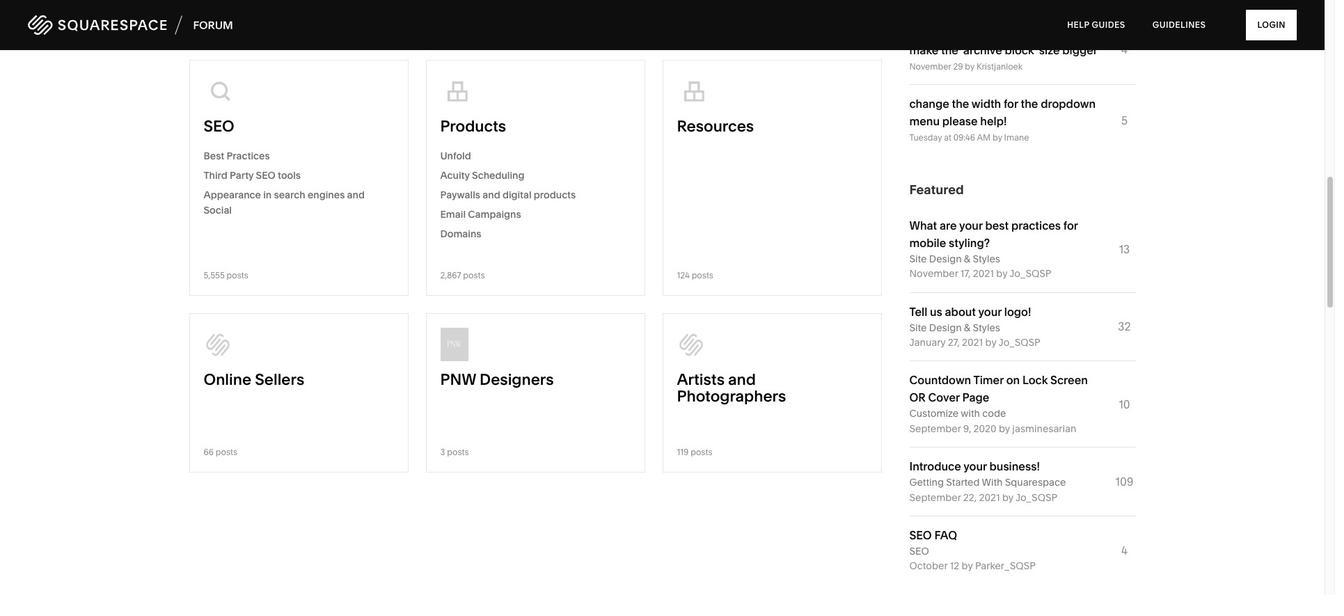 Task type: locate. For each thing, give the bounding box(es) containing it.
posts for 5,555 posts
[[227, 270, 248, 281]]

1 4 from the top
[[1122, 42, 1128, 56]]

1 vertical spatial your
[[978, 305, 1002, 319]]

styles inside what are your best practices for mobile styling? site design & styles november 17, 2021 by jo_sqsp
[[973, 252, 1000, 265]]

2021 inside introduce your business! getting started with squarespace september 22, 2021 by jo_sqsp
[[979, 491, 1000, 504]]

introduce your business! link
[[910, 460, 1040, 473]]

practices
[[227, 150, 270, 162]]

styles down tell us about your logo! link
[[973, 321, 1000, 334]]

0 vertical spatial september
[[910, 422, 961, 435]]

and inside best practices third party seo tools appearance in search engines and social
[[347, 189, 365, 201]]

styles inside the tell us about your logo! site design & styles january 27, 2021 by jo_sqsp
[[973, 321, 1000, 334]]

2021 right 17,
[[973, 267, 994, 280]]

4 for block'
[[1122, 42, 1128, 56]]

10
[[1119, 397, 1130, 411]]

pnw designers
[[440, 370, 554, 389]]

1 vertical spatial jo_sqsp link
[[999, 336, 1041, 349]]

jo_sqsp up logo!
[[1010, 267, 1052, 280]]

4 down 109
[[1122, 544, 1128, 558]]

jo_sqsp inside what are your best practices for mobile styling? site design & styles november 17, 2021 by jo_sqsp
[[1010, 267, 1052, 280]]

by inside introduce your business! getting started with squarespace september 22, 2021 by jo_sqsp
[[1002, 491, 1014, 504]]

1 vertical spatial site
[[910, 321, 927, 334]]

the
[[992, 26, 1009, 40], [941, 43, 959, 57], [952, 97, 969, 111], [1021, 97, 1038, 111]]

'archive down reorder
[[961, 43, 1002, 57]]

and right artists
[[728, 370, 756, 389]]

0 vertical spatial jo_sqsp
[[1010, 267, 1052, 280]]

by right 12
[[962, 560, 973, 573]]

how
[[910, 26, 933, 40]]

tuesday
[[910, 132, 942, 143]]

1 vertical spatial block'
[[1005, 43, 1037, 57]]

september down 'getting' at the bottom right
[[910, 491, 961, 504]]

september down "customize"
[[910, 422, 961, 435]]

2 november from the top
[[910, 267, 958, 280]]

with
[[982, 476, 1003, 489]]

0 vertical spatial november
[[910, 61, 951, 72]]

0 horizontal spatial for
[[1004, 97, 1018, 111]]

online sellers link
[[204, 370, 394, 402]]

seo up october on the bottom
[[910, 545, 929, 558]]

1 site design & styles link from the top
[[910, 252, 1000, 265]]

design up 27,
[[929, 321, 962, 334]]

119
[[677, 447, 689, 458]]

november inside how to reorder the 'archive block' make the 'archive block' size bigger november 29 by kristjanloek
[[910, 61, 951, 72]]

1 styles from the top
[[973, 252, 1000, 265]]

1 vertical spatial styles
[[973, 321, 1000, 334]]

parker_sqsp
[[975, 560, 1036, 573]]

site down mobile
[[910, 252, 927, 265]]

mobile
[[910, 236, 946, 250]]

2021
[[973, 267, 994, 280], [962, 336, 983, 349], [979, 491, 1000, 504]]

countdown timer on lock screen or cover page customize with code september 9, 2020 by jasminesarian
[[910, 373, 1088, 435]]

change the width for the dropdown menu please help! tuesday at 09:46  am by imane
[[910, 97, 1096, 143]]

introduce your business! getting started with squarespace september 22, 2021 by jo_sqsp
[[910, 460, 1066, 504]]

tools
[[278, 169, 301, 182]]

1 vertical spatial november
[[910, 267, 958, 280]]

the right reorder
[[992, 26, 1009, 40]]

2 site from the top
[[910, 321, 927, 334]]

are
[[940, 218, 957, 232]]

2 vertical spatial 2021
[[979, 491, 1000, 504]]

1 & from the top
[[964, 252, 971, 265]]

november down make
[[910, 61, 951, 72]]

1 vertical spatial for
[[1064, 218, 1078, 232]]

block' up kristjanloek
[[1005, 43, 1037, 57]]

1 vertical spatial 2021
[[962, 336, 983, 349]]

2 site design & styles link from the top
[[910, 321, 1000, 334]]

1 design from the top
[[929, 252, 962, 265]]

jo_sqsp link for tell us about your logo!
[[999, 336, 1041, 349]]

menu
[[910, 114, 940, 128]]

09:46
[[954, 132, 975, 143]]

your left logo!
[[978, 305, 1002, 319]]

jo_sqsp down logo!
[[999, 336, 1041, 349]]

2021 right 27,
[[962, 336, 983, 349]]

1 vertical spatial site design & styles link
[[910, 321, 1000, 334]]

1 vertical spatial jo_sqsp
[[999, 336, 1041, 349]]

your inside the tell us about your logo! site design & styles january 27, 2021 by jo_sqsp
[[978, 305, 1002, 319]]

how to reorder the 'archive block' make the 'archive block' size bigger link
[[910, 26, 1098, 57]]

1 horizontal spatial for
[[1064, 218, 1078, 232]]

2 september from the top
[[910, 491, 961, 504]]

september inside countdown timer on lock screen or cover page customize with code september 9, 2020 by jasminesarian
[[910, 422, 961, 435]]

2 4 from the top
[[1122, 544, 1128, 558]]

cover
[[928, 391, 960, 405]]

in
[[263, 189, 272, 201]]

kristjanloek
[[977, 61, 1023, 72]]

paywalls
[[440, 189, 480, 201]]

3
[[440, 447, 445, 458]]

by right 17,
[[996, 267, 1008, 280]]

0 vertical spatial styles
[[973, 252, 1000, 265]]

0 vertical spatial 2021
[[973, 267, 994, 280]]

width
[[972, 97, 1001, 111]]

guidelines
[[1153, 19, 1206, 30]]

0 vertical spatial site design & styles link
[[910, 252, 1000, 265]]

2 styles from the top
[[973, 321, 1000, 334]]

by
[[965, 61, 975, 72], [993, 132, 1002, 143], [996, 267, 1008, 280], [985, 336, 997, 349], [999, 422, 1010, 435], [1002, 491, 1014, 504], [962, 560, 973, 573]]

2 vertical spatial jo_sqsp
[[1016, 491, 1058, 504]]

online sellers
[[204, 370, 304, 389]]

0 vertical spatial 4
[[1122, 42, 1128, 56]]

0 vertical spatial &
[[964, 252, 971, 265]]

3,081 posts
[[204, 17, 247, 27]]

the up imane link at the top of the page
[[1021, 97, 1038, 111]]

sellers
[[255, 370, 304, 389]]

and right engines
[[347, 189, 365, 201]]

by right 27,
[[985, 336, 997, 349]]

posts for 3,081 posts
[[226, 17, 247, 27]]

site down tell
[[910, 321, 927, 334]]

jo_sqsp link up logo!
[[1010, 267, 1052, 280]]

seo link up third party seo tools link
[[204, 117, 394, 149]]

posts for 3 posts
[[447, 447, 469, 458]]

posts right "2,867"
[[463, 270, 485, 281]]

site design & styles link up 27,
[[910, 321, 1000, 334]]

1 vertical spatial 'archive
[[961, 43, 1002, 57]]

0 vertical spatial design
[[929, 252, 962, 265]]

domains link
[[440, 227, 630, 242]]

0 vertical spatial seo link
[[204, 117, 394, 149]]

jo_sqsp link down logo!
[[999, 336, 1041, 349]]

your up styling?
[[959, 218, 983, 232]]

september
[[910, 422, 961, 435], [910, 491, 961, 504]]

32
[[1118, 320, 1131, 334]]

tell us about your logo! link
[[910, 305, 1031, 319]]

site design & styles link for &
[[910, 321, 1000, 334]]

22,
[[963, 491, 977, 504]]

your inside introduce your business! getting started with squarespace september 22, 2021 by jo_sqsp
[[964, 460, 987, 473]]

1 horizontal spatial 'archive
[[1011, 26, 1053, 40]]

jo_sqsp link for what are your best practices for mobile styling?
[[1010, 267, 1052, 280]]

posts right 66
[[216, 447, 238, 458]]

jo_sqsp link down squarespace
[[1016, 491, 1058, 504]]

1 horizontal spatial block'
[[1055, 26, 1087, 40]]

2 & from the top
[[964, 321, 971, 334]]

change
[[910, 97, 949, 111]]

by down code
[[999, 422, 1010, 435]]

design down mobile
[[929, 252, 962, 265]]

seo
[[204, 117, 234, 136], [256, 169, 276, 182], [910, 528, 932, 542], [910, 545, 929, 558]]

lock
[[1023, 373, 1048, 387]]

pnw designers link
[[440, 370, 630, 402]]

posts right 119
[[691, 447, 713, 458]]

by down with
[[1002, 491, 1014, 504]]

by inside what are your best practices for mobile styling? site design & styles november 17, 2021 by jo_sqsp
[[996, 267, 1008, 280]]

1 vertical spatial seo link
[[910, 545, 929, 558]]

1 september from the top
[[910, 422, 961, 435]]

help guides link
[[1055, 7, 1138, 43]]

for inside the change the width for the dropdown menu please help! tuesday at 09:46  am by imane
[[1004, 97, 1018, 111]]

third
[[204, 169, 228, 182]]

1 vertical spatial september
[[910, 491, 961, 504]]

by right 29 at the right top of the page
[[965, 61, 975, 72]]

posts right 124
[[692, 270, 714, 281]]

seo faq link
[[910, 528, 957, 542]]

posts right 3,081
[[226, 17, 247, 27]]

site design & styles link up 17,
[[910, 252, 1000, 265]]

help guides
[[1067, 19, 1126, 30]]

1 horizontal spatial and
[[483, 189, 500, 201]]

'archive up size
[[1011, 26, 1053, 40]]

for
[[1004, 97, 1018, 111], [1064, 218, 1078, 232]]

for up "help!"
[[1004, 97, 1018, 111]]

and inside unfold acuity scheduling paywalls and digital products email campaigns domains
[[483, 189, 500, 201]]

styles down styling?
[[973, 252, 1000, 265]]

november inside what are your best practices for mobile styling? site design & styles november 17, 2021 by jo_sqsp
[[910, 267, 958, 280]]

0 vertical spatial site
[[910, 252, 927, 265]]

posts right the 5,555
[[227, 270, 248, 281]]

seo link up october on the bottom
[[910, 545, 929, 558]]

november
[[910, 61, 951, 72], [910, 267, 958, 280]]

and
[[347, 189, 365, 201], [483, 189, 500, 201], [728, 370, 756, 389]]

1 vertical spatial 4
[[1122, 544, 1128, 558]]

screen
[[1051, 373, 1088, 387]]

site
[[910, 252, 927, 265], [910, 321, 927, 334]]

2 horizontal spatial and
[[728, 370, 756, 389]]

guides
[[1092, 19, 1126, 30]]

2 vertical spatial your
[[964, 460, 987, 473]]

0 vertical spatial block'
[[1055, 26, 1087, 40]]

4 for by
[[1122, 544, 1128, 558]]

& up 17,
[[964, 252, 971, 265]]

styling?
[[949, 236, 990, 250]]

2021 down getting started with squarespace link
[[979, 491, 1000, 504]]

0 vertical spatial your
[[959, 218, 983, 232]]

resources link
[[677, 117, 867, 149]]

2 design from the top
[[929, 321, 962, 334]]

for right practices
[[1064, 218, 1078, 232]]

1 vertical spatial &
[[964, 321, 971, 334]]

unfold acuity scheduling paywalls and digital products email campaigns domains
[[440, 150, 576, 240]]

jasminesarian link
[[1012, 422, 1077, 435]]

jo_sqsp down squarespace
[[1016, 491, 1058, 504]]

seo link
[[204, 117, 394, 149], [910, 545, 929, 558]]

faq
[[935, 528, 957, 542]]

the up 29 at the right top of the page
[[941, 43, 959, 57]]

block' up bigger
[[1055, 26, 1087, 40]]

november down mobile
[[910, 267, 958, 280]]

guidelines link
[[1140, 7, 1219, 43]]

by right am
[[993, 132, 1002, 143]]

photographers
[[677, 387, 786, 406]]

1 site from the top
[[910, 252, 927, 265]]

3,081
[[204, 17, 224, 27]]

4 down guides at the top right of page
[[1122, 42, 1128, 56]]

november for make
[[910, 61, 951, 72]]

your
[[959, 218, 983, 232], [978, 305, 1002, 319], [964, 460, 987, 473]]

jo_sqsp inside the tell us about your logo! site design & styles january 27, 2021 by jo_sqsp
[[999, 336, 1041, 349]]

customize
[[910, 407, 959, 420]]

2 vertical spatial jo_sqsp link
[[1016, 491, 1058, 504]]

jo_sqsp link
[[1010, 267, 1052, 280], [999, 336, 1041, 349], [1016, 491, 1058, 504]]

0 vertical spatial jo_sqsp link
[[1010, 267, 1052, 280]]

1 vertical spatial design
[[929, 321, 962, 334]]

please
[[942, 114, 978, 128]]

with
[[961, 407, 980, 420]]

4
[[1122, 42, 1128, 56], [1122, 544, 1128, 558]]

size
[[1039, 43, 1060, 57]]

posts right 3
[[447, 447, 469, 458]]

0 vertical spatial for
[[1004, 97, 1018, 111]]

timer
[[974, 373, 1004, 387]]

your up the 'started'
[[964, 460, 987, 473]]

1 november from the top
[[910, 61, 951, 72]]

and up campaigns
[[483, 189, 500, 201]]

login link
[[1247, 10, 1297, 40]]

124
[[677, 270, 690, 281]]

2,867
[[440, 270, 461, 281]]

by inside countdown timer on lock screen or cover page customize with code september 9, 2020 by jasminesarian
[[999, 422, 1010, 435]]

seo up the in
[[256, 169, 276, 182]]

& down tell us about your logo! link
[[964, 321, 971, 334]]

jo_sqsp
[[1010, 267, 1052, 280], [999, 336, 1041, 349], [1016, 491, 1058, 504]]

digital
[[503, 189, 532, 201]]

'archive
[[1011, 26, 1053, 40], [961, 43, 1002, 57]]

0 horizontal spatial and
[[347, 189, 365, 201]]



Task type: vqa. For each thing, say whether or not it's contained in the screenshot.
block'
yes



Task type: describe. For each thing, give the bounding box(es) containing it.
artists
[[677, 370, 725, 389]]

27,
[[948, 336, 960, 349]]

domains
[[440, 228, 481, 240]]

site design & styles link for styling?
[[910, 252, 1000, 265]]

party
[[230, 169, 254, 182]]

business!
[[990, 460, 1040, 473]]

109
[[1116, 475, 1134, 489]]

seo left faq
[[910, 528, 932, 542]]

0 vertical spatial 'archive
[[1011, 26, 1053, 40]]

posts for 66 posts
[[216, 447, 238, 458]]

tell
[[910, 305, 928, 319]]

2021 inside what are your best practices for mobile styling? site design & styles november 17, 2021 by jo_sqsp
[[973, 267, 994, 280]]

products
[[440, 117, 506, 136]]

page
[[963, 391, 990, 405]]

countdown
[[910, 373, 971, 387]]

practices
[[1011, 218, 1061, 232]]

what are your best practices for mobile styling? site design & styles november 17, 2021 by jo_sqsp
[[910, 218, 1078, 280]]

5,555
[[204, 270, 225, 281]]

help!
[[980, 114, 1007, 128]]

by inside the change the width for the dropdown menu please help! tuesday at 09:46  am by imane
[[993, 132, 1002, 143]]

and inside the artists and photographers
[[728, 370, 756, 389]]

0 horizontal spatial seo link
[[204, 117, 394, 149]]

search
[[274, 189, 305, 201]]

squarespace forum image
[[28, 13, 233, 37]]

best practices third party seo tools appearance in search engines and social
[[204, 150, 365, 217]]

site inside the tell us about your logo! site design & styles january 27, 2021 by jo_sqsp
[[910, 321, 927, 334]]

best practices link
[[204, 149, 394, 164]]

what are your best practices for mobile styling? link
[[910, 218, 1078, 250]]

logo!
[[1004, 305, 1031, 319]]

october
[[910, 560, 948, 573]]

posts for 124 posts
[[692, 270, 714, 281]]

on
[[1006, 373, 1020, 387]]

17,
[[961, 267, 971, 280]]

66 posts
[[204, 447, 238, 458]]

posts for 2,867 posts
[[463, 270, 485, 281]]

november for mobile
[[910, 267, 958, 280]]

best
[[204, 150, 224, 162]]

imane
[[1004, 132, 1029, 143]]

13
[[1119, 242, 1130, 256]]

paywalls and digital products link
[[440, 188, 630, 203]]

design inside what are your best practices for mobile styling? site design & styles november 17, 2021 by jo_sqsp
[[929, 252, 962, 265]]

resources
[[677, 117, 754, 136]]

make
[[910, 43, 939, 57]]

the up please
[[952, 97, 969, 111]]

66
[[204, 447, 214, 458]]

jo_sqsp link for introduce your business!
[[1016, 491, 1058, 504]]

artists and photographers
[[677, 370, 786, 406]]

what
[[910, 218, 937, 232]]

0 horizontal spatial block'
[[1005, 43, 1037, 57]]

or
[[910, 391, 926, 405]]

2021 inside the tell us about your logo! site design & styles january 27, 2021 by jo_sqsp
[[962, 336, 983, 349]]

pnw
[[440, 370, 476, 389]]

by inside seo faq seo october 12 by parker_sqsp
[[962, 560, 973, 573]]

by inside the tell us about your logo! site design & styles january 27, 2021 by jo_sqsp
[[985, 336, 997, 349]]

code
[[982, 407, 1006, 420]]

5
[[1122, 113, 1128, 127]]

january
[[910, 336, 946, 349]]

appearance
[[204, 189, 261, 201]]

reorder
[[949, 26, 989, 40]]

site inside what are your best practices for mobile styling? site design & styles november 17, 2021 by jo_sqsp
[[910, 252, 927, 265]]

parker_sqsp link
[[975, 560, 1036, 573]]

2,867 posts
[[440, 270, 485, 281]]

products
[[534, 189, 576, 201]]

for inside what are your best practices for mobile styling? site design & styles november 17, 2021 by jo_sqsp
[[1064, 218, 1078, 232]]

acuity
[[440, 169, 470, 182]]

3 posts
[[440, 447, 469, 458]]

countdown timer on lock screen or cover page link
[[910, 373, 1088, 405]]

best
[[985, 218, 1009, 232]]

started
[[946, 476, 980, 489]]

seo up best
[[204, 117, 234, 136]]

0 horizontal spatial 'archive
[[961, 43, 1002, 57]]

to
[[936, 26, 947, 40]]

september inside introduce your business! getting started with squarespace september 22, 2021 by jo_sqsp
[[910, 491, 961, 504]]

am
[[977, 132, 991, 143]]

change the width for the dropdown menu please help! link
[[910, 97, 1096, 128]]

1 horizontal spatial seo link
[[910, 545, 929, 558]]

dropdown
[[1041, 97, 1096, 111]]

seo inside best practices third party seo tools appearance in search engines and social
[[256, 169, 276, 182]]

introduce
[[910, 460, 961, 473]]

12
[[950, 560, 959, 573]]

at
[[944, 132, 952, 143]]

9,
[[963, 422, 971, 435]]

imane link
[[1004, 132, 1029, 143]]

& inside the tell us about your logo! site design & styles january 27, 2021 by jo_sqsp
[[964, 321, 971, 334]]

unfold
[[440, 150, 471, 162]]

customize with code link
[[910, 407, 1006, 420]]

design inside the tell us about your logo! site design & styles january 27, 2021 by jo_sqsp
[[929, 321, 962, 334]]

by inside how to reorder the 'archive block' make the 'archive block' size bigger november 29 by kristjanloek
[[965, 61, 975, 72]]

designers
[[480, 370, 554, 389]]

help
[[1067, 19, 1090, 30]]

seo faq seo october 12 by parker_sqsp
[[910, 528, 1036, 573]]

campaigns
[[468, 208, 521, 221]]

jasminesarian
[[1012, 422, 1077, 435]]

email campaigns link
[[440, 207, 630, 223]]

jo_sqsp inside introduce your business! getting started with squarespace september 22, 2021 by jo_sqsp
[[1016, 491, 1058, 504]]

& inside what are your best practices for mobile styling? site design & styles november 17, 2021 by jo_sqsp
[[964, 252, 971, 265]]

about
[[945, 305, 976, 319]]

third party seo tools link
[[204, 169, 394, 184]]

social
[[204, 204, 232, 217]]

2020
[[974, 422, 997, 435]]

email
[[440, 208, 466, 221]]

acuity scheduling link
[[440, 169, 630, 184]]

posts for 119 posts
[[691, 447, 713, 458]]

your inside what are your best practices for mobile styling? site design & styles november 17, 2021 by jo_sqsp
[[959, 218, 983, 232]]

getting
[[910, 476, 944, 489]]



